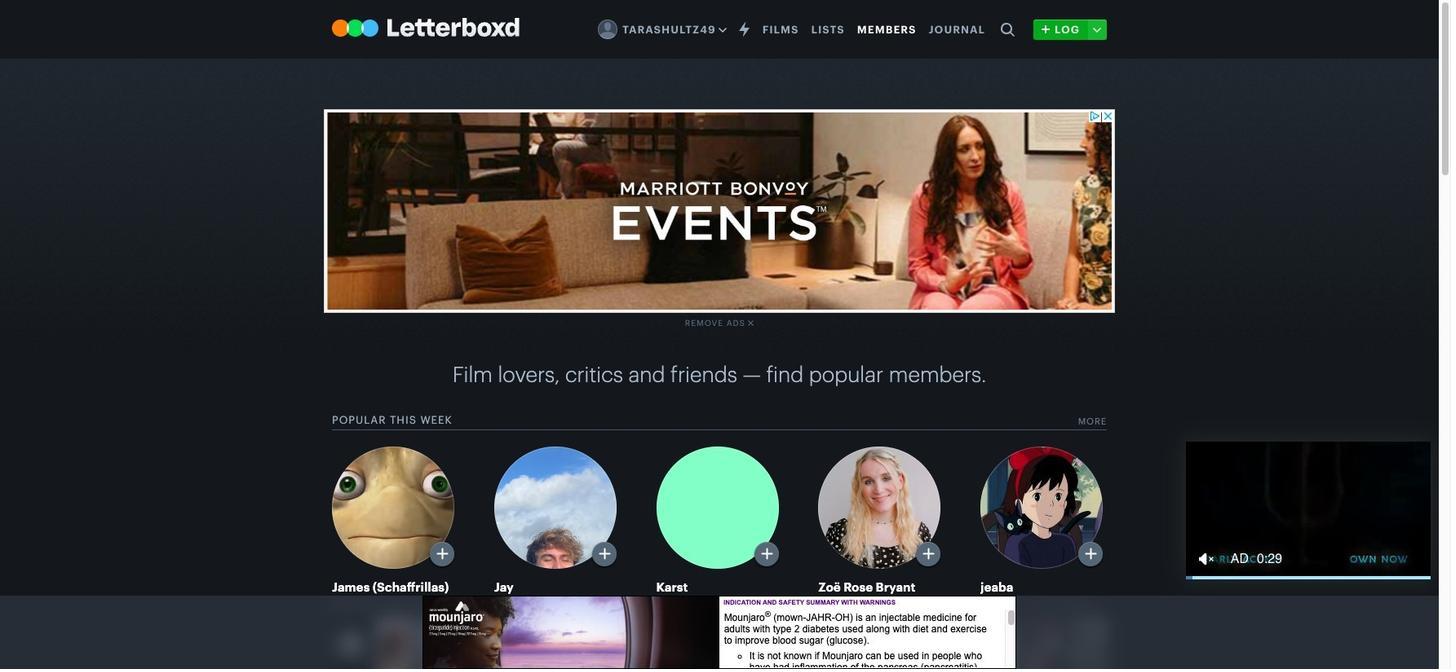 Task type: vqa. For each thing, say whether or not it's contained in the screenshot.
the may december image
no



Task type: locate. For each thing, give the bounding box(es) containing it.
lady bird image right the whiplash image
[[377, 619, 414, 670]]

karst image
[[656, 447, 779, 570]]

rear window image
[[701, 619, 738, 670]]

eternal sunshine of the spotless mind image
[[819, 619, 856, 670]]

2 lady bird image from the left
[[908, 619, 945, 670]]

kiki's delivery service image
[[1025, 619, 1063, 670]]

ad element
[[324, 109, 1115, 313], [423, 597, 1017, 670]]

zoë rose bryant image
[[819, 447, 941, 570]]

1 horizontal spatial lady bird image
[[908, 619, 945, 670]]

jeaba image
[[981, 447, 1103, 570]]

zodiac image
[[745, 619, 783, 670]]

0 horizontal spatial lady bird image
[[377, 619, 414, 670]]

when harry met sally... image
[[863, 619, 901, 670]]

lady bird image
[[377, 619, 414, 670], [908, 619, 945, 670]]

james (schaffrillas) image
[[332, 447, 455, 570]]

tarashultz49 image
[[598, 20, 618, 39]]

lady bird image right when harry met sally... image
[[908, 619, 945, 670]]

jay image
[[494, 447, 617, 570]]

0 vertical spatial ad element
[[324, 109, 1115, 313]]



Task type: describe. For each thing, give the bounding box(es) containing it.
come and see image
[[494, 619, 532, 670]]

whisper of the heart image
[[421, 619, 459, 670]]

the skin i live in image
[[583, 619, 621, 670]]

1 vertical spatial ad element
[[423, 597, 1017, 670]]

whiplash image
[[332, 619, 370, 670]]

gremlins image
[[539, 619, 576, 670]]

little miss sunshine image
[[981, 619, 1018, 670]]

blow up image
[[656, 619, 694, 670]]

the handmaiden image
[[1070, 619, 1107, 670]]

1 lady bird image from the left
[[377, 619, 414, 670]]



